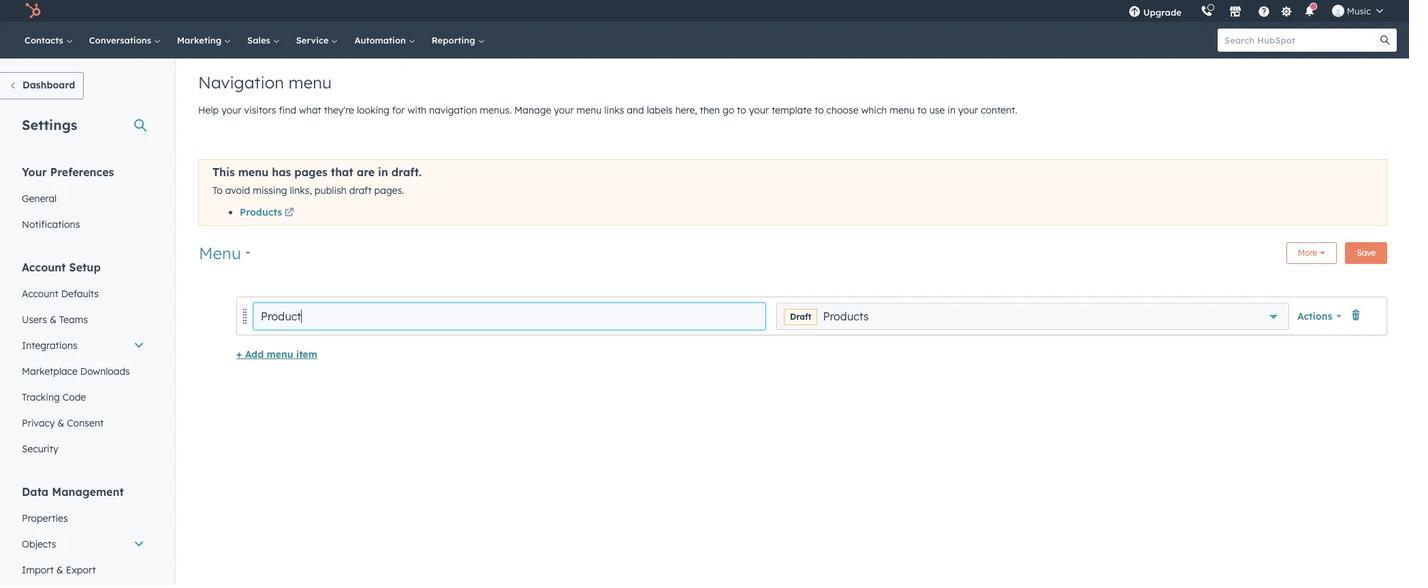 Task type: vqa. For each thing, say whether or not it's contained in the screenshot.
first your from the right
yes



Task type: locate. For each thing, give the bounding box(es) containing it.
account up account defaults
[[22, 261, 66, 274]]

your
[[221, 104, 242, 116], [554, 104, 574, 116], [749, 104, 769, 116], [958, 104, 978, 116]]

0 horizontal spatial to
[[737, 104, 746, 116]]

account up users
[[22, 288, 58, 300]]

general
[[22, 193, 57, 205]]

1 account from the top
[[22, 261, 66, 274]]

that
[[331, 166, 353, 179]]

integrations
[[22, 340, 77, 352]]

your right go
[[749, 104, 769, 116]]

your right help
[[221, 104, 242, 116]]

for
[[392, 104, 405, 116]]

0 vertical spatial &
[[50, 314, 56, 326]]

account defaults link
[[14, 281, 153, 307]]

objects
[[22, 539, 56, 551]]

search image
[[1381, 35, 1390, 45]]

users
[[22, 314, 47, 326]]

to left choose
[[815, 104, 824, 116]]

notifications button
[[1298, 0, 1321, 22]]

menu
[[199, 243, 241, 264]]

and
[[627, 104, 644, 116]]

hubspot link
[[16, 3, 51, 19]]

link opens in a new window image
[[285, 207, 294, 220]]

menu right which at top right
[[890, 104, 915, 116]]

more
[[1298, 248, 1318, 258]]

contacts
[[25, 35, 66, 46]]

& right users
[[50, 314, 56, 326]]

your right manage
[[554, 104, 574, 116]]

security link
[[14, 437, 153, 462]]

use
[[929, 104, 945, 116]]

looking
[[357, 104, 390, 116]]

in inside this menu has pages that are in draft. to avoid missing links, publish draft pages.
[[378, 166, 388, 179]]

draft
[[349, 185, 372, 197]]

privacy & consent
[[22, 418, 104, 430]]

your left content.
[[958, 104, 978, 116]]

0 horizontal spatial in
[[378, 166, 388, 179]]

to right go
[[737, 104, 746, 116]]

& right privacy
[[57, 418, 64, 430]]

menu
[[1119, 0, 1393, 22]]

account for account setup
[[22, 261, 66, 274]]

0 vertical spatial products
[[240, 206, 282, 218]]

users & teams link
[[14, 307, 153, 333]]

products
[[240, 206, 282, 218], [823, 310, 869, 323]]

this menu has pages that are in draft. to avoid missing links, publish draft pages.
[[213, 166, 422, 197]]

0 vertical spatial in
[[948, 104, 956, 116]]

account
[[22, 261, 66, 274], [22, 288, 58, 300]]

data management element
[[14, 485, 153, 586]]

menu
[[289, 72, 332, 93], [577, 104, 602, 116], [890, 104, 915, 116], [238, 166, 269, 179], [267, 349, 293, 361]]

music
[[1347, 5, 1371, 16]]

0 vertical spatial account
[[22, 261, 66, 274]]

to left use
[[918, 104, 927, 116]]

menu button
[[198, 242, 251, 265]]

2 vertical spatial &
[[56, 565, 63, 577]]

1 your from the left
[[221, 104, 242, 116]]

& inside "link"
[[57, 418, 64, 430]]

1 vertical spatial products
[[823, 310, 869, 323]]

+
[[236, 349, 242, 361]]

data
[[22, 486, 49, 499]]

greg robinson image
[[1332, 5, 1344, 17]]

2 horizontal spatial to
[[918, 104, 927, 116]]

navigation
[[429, 104, 477, 116]]

account defaults
[[22, 288, 99, 300]]

links,
[[290, 185, 312, 197]]

menu containing music
[[1119, 0, 1393, 22]]

they're
[[324, 104, 354, 116]]

draft.
[[392, 166, 422, 179]]

& inside the data management element
[[56, 565, 63, 577]]

dashboard
[[22, 79, 75, 91]]

in
[[948, 104, 956, 116], [378, 166, 388, 179]]

to
[[737, 104, 746, 116], [815, 104, 824, 116], [918, 104, 927, 116]]

products down missing on the top of the page
[[240, 206, 282, 218]]

has
[[272, 166, 291, 179]]

settings image
[[1281, 6, 1293, 18]]

3 to from the left
[[918, 104, 927, 116]]

link opens in a new window image
[[285, 208, 294, 218]]

actions
[[1298, 310, 1332, 323]]

tracking code
[[22, 392, 86, 404]]

1 vertical spatial account
[[22, 288, 58, 300]]

1 to from the left
[[737, 104, 746, 116]]

& for teams
[[50, 314, 56, 326]]

with
[[408, 104, 426, 116]]

navigation menu
[[198, 72, 332, 93]]

& for consent
[[57, 418, 64, 430]]

automation link
[[346, 22, 423, 59]]

save
[[1357, 248, 1376, 258]]

& left export
[[56, 565, 63, 577]]

products link
[[240, 206, 296, 220]]

save button
[[1345, 243, 1387, 264]]

1 vertical spatial in
[[378, 166, 388, 179]]

menu right add
[[267, 349, 293, 361]]

objects button
[[14, 532, 153, 558]]

1 horizontal spatial products
[[823, 310, 869, 323]]

sales link
[[239, 22, 288, 59]]

in right use
[[948, 104, 956, 116]]

upgrade image
[[1128, 6, 1141, 18]]

& for export
[[56, 565, 63, 577]]

products right "draft"
[[823, 310, 869, 323]]

2 your from the left
[[554, 104, 574, 116]]

account setup element
[[14, 260, 153, 462]]

your preferences element
[[14, 165, 153, 238]]

menu up 'avoid'
[[238, 166, 269, 179]]

notifications image
[[1304, 6, 1316, 18]]

2 account from the top
[[22, 288, 58, 300]]

add
[[245, 349, 264, 361]]

setup
[[69, 261, 101, 274]]

are
[[357, 166, 375, 179]]

conversations
[[89, 35, 154, 46]]

calling icon button
[[1195, 2, 1218, 20]]

notifications link
[[14, 212, 153, 238]]

content.
[[981, 104, 1017, 116]]

consent
[[67, 418, 104, 430]]

find
[[279, 104, 296, 116]]

help
[[198, 104, 219, 116]]

in right are
[[378, 166, 388, 179]]

1 horizontal spatial to
[[815, 104, 824, 116]]

1 vertical spatial &
[[57, 418, 64, 430]]



Task type: describe. For each thing, give the bounding box(es) containing it.
pages
[[294, 166, 328, 179]]

4 your from the left
[[958, 104, 978, 116]]

Search HubSpot search field
[[1218, 29, 1385, 52]]

account for account defaults
[[22, 288, 58, 300]]

this
[[213, 166, 235, 179]]

item
[[296, 349, 317, 361]]

privacy & consent link
[[14, 411, 153, 437]]

downloads
[[80, 366, 130, 378]]

pages.
[[374, 185, 404, 197]]

import
[[22, 565, 54, 577]]

sales
[[247, 35, 273, 46]]

notifications
[[22, 219, 80, 231]]

users & teams
[[22, 314, 88, 326]]

hubspot image
[[25, 3, 41, 19]]

account setup
[[22, 261, 101, 274]]

integrations button
[[14, 333, 153, 359]]

marketplace
[[22, 366, 78, 378]]

data management
[[22, 486, 124, 499]]

marketplaces image
[[1229, 6, 1242, 18]]

management
[[52, 486, 124, 499]]

settings link
[[1278, 4, 1295, 18]]

then
[[700, 104, 720, 116]]

upgrade
[[1143, 7, 1182, 18]]

publish
[[315, 185, 347, 197]]

conversations link
[[81, 22, 169, 59]]

properties link
[[14, 506, 153, 532]]

0 horizontal spatial products
[[240, 206, 282, 218]]

import & export link
[[14, 558, 153, 584]]

draft
[[790, 312, 812, 322]]

import & export
[[22, 565, 96, 577]]

security
[[22, 443, 58, 456]]

help image
[[1258, 6, 1270, 18]]

defaults
[[61, 288, 99, 300]]

template
[[772, 104, 812, 116]]

missing
[[253, 185, 287, 197]]

tracking
[[22, 392, 60, 404]]

+ add menu item button
[[236, 347, 317, 363]]

1 horizontal spatial in
[[948, 104, 956, 116]]

menu inside this menu has pages that are in draft. to avoid missing links, publish draft pages.
[[238, 166, 269, 179]]

more button
[[1286, 243, 1337, 264]]

reporting
[[432, 35, 478, 46]]

dashboard link
[[0, 72, 84, 99]]

search button
[[1374, 29, 1397, 52]]

reporting link
[[423, 22, 493, 59]]

settings
[[22, 116, 77, 133]]

actions button
[[1298, 307, 1342, 326]]

menus.
[[480, 104, 512, 116]]

menu up what
[[289, 72, 332, 93]]

your
[[22, 166, 47, 179]]

Menu item label text field
[[253, 303, 766, 330]]

what
[[299, 104, 321, 116]]

marketplace downloads
[[22, 366, 130, 378]]

contacts link
[[16, 22, 81, 59]]

menu inside button
[[267, 349, 293, 361]]

labels
[[647, 104, 673, 116]]

marketing link
[[169, 22, 239, 59]]

export
[[66, 565, 96, 577]]

help your visitors find what they're looking for with navigation menus. manage your menu links and labels here, then go to your template to choose which menu to use in your content.
[[198, 104, 1017, 116]]

menu left links
[[577, 104, 602, 116]]

marketplaces button
[[1221, 0, 1250, 22]]

teams
[[59, 314, 88, 326]]

links
[[604, 104, 624, 116]]

3 your from the left
[[749, 104, 769, 116]]

service link
[[288, 22, 346, 59]]

go
[[723, 104, 734, 116]]

manage
[[514, 104, 551, 116]]

2 to from the left
[[815, 104, 824, 116]]

code
[[62, 392, 86, 404]]

music button
[[1324, 0, 1392, 22]]

preferences
[[50, 166, 114, 179]]

help button
[[1252, 0, 1276, 22]]

navigation
[[198, 72, 284, 93]]

here,
[[675, 104, 697, 116]]

calling icon image
[[1201, 5, 1213, 18]]

automation
[[354, 35, 409, 46]]

marketing
[[177, 35, 224, 46]]

your preferences
[[22, 166, 114, 179]]

general link
[[14, 186, 153, 212]]

which
[[861, 104, 887, 116]]

marketplace downloads link
[[14, 359, 153, 385]]

avoid
[[225, 185, 250, 197]]



